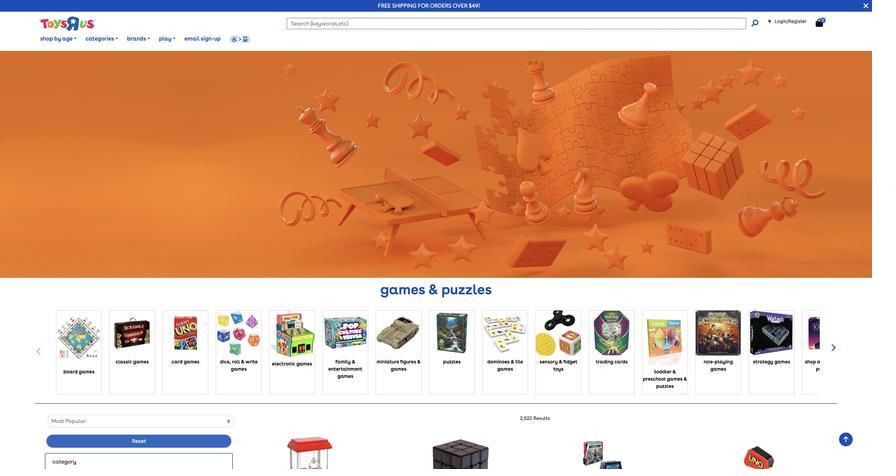 Task type: describe. For each thing, give the bounding box(es) containing it.
up
[[214, 35, 221, 42]]

card
[[172, 359, 183, 365]]

rubik's phantom advanced technology difficult 3d puzzle 3 x 3 cube image
[[433, 433, 489, 469]]

strategy games image image
[[750, 311, 795, 356]]

& inside miniature figures & games
[[418, 359, 421, 365]]

classic games
[[116, 359, 149, 365]]

shipping
[[393, 2, 417, 9]]

0
[[822, 17, 825, 23]]

preschool
[[644, 376, 666, 382]]

play
[[159, 35, 172, 42]]

roll
[[232, 359, 240, 365]]

electronic games link
[[270, 311, 315, 368]]

& inside 'sensory & fidget toys'
[[559, 359, 563, 365]]

toddler
[[655, 369, 672, 375]]

dominoes & tile games link
[[483, 311, 528, 373]]

free shipping for orders over $49! link
[[378, 2, 481, 9]]

toys
[[554, 366, 564, 372]]

results
[[534, 415, 550, 421]]

games & puzzles
[[381, 281, 492, 298]]

card games
[[172, 359, 200, 365]]

dominoes & tile games
[[488, 359, 524, 372]]

trading cards link
[[590, 311, 635, 366]]

shop all games & puzzles image image
[[803, 311, 848, 356]]

electronic
[[272, 361, 296, 367]]

reset button
[[47, 435, 232, 448]]

shop by age button
[[36, 30, 81, 47]]

shop for shop all games & puzzles
[[806, 359, 817, 365]]

board games link
[[57, 311, 102, 376]]

& inside dominoes & tile games
[[511, 359, 515, 365]]

classic games link
[[110, 311, 155, 366]]

puzzles link
[[430, 311, 475, 366]]

0 link
[[817, 17, 831, 27]]

miniature figures & games image image
[[376, 311, 422, 356]]

brands
[[127, 35, 146, 42]]

shop all games & puzzles
[[806, 359, 846, 372]]

shopping bag image
[[817, 19, 824, 27]]

login/register
[[775, 18, 807, 24]]

card games link
[[163, 311, 208, 366]]

shop for shop by age
[[40, 35, 53, 42]]

shop by age
[[40, 35, 73, 42]]

all
[[818, 359, 824, 365]]

email
[[185, 35, 200, 42]]

electronic games
[[272, 361, 312, 367]]

sign-
[[201, 35, 214, 42]]

dice, roll & write games link
[[216, 311, 262, 373]]

sensory & fidget toys
[[540, 359, 578, 372]]

over
[[453, 2, 468, 9]]

email sign-up link
[[180, 30, 225, 47]]

games inside dominoes & tile games
[[498, 366, 514, 372]]

puzzles inside toddler & preschool games & puzzles
[[657, 383, 674, 389]]

board
[[63, 369, 78, 375]]

reset
[[132, 438, 146, 444]]

sensory & fidget toys link
[[536, 311, 582, 373]]

strategy
[[754, 359, 774, 365]]

games & puzzles main content
[[0, 51, 873, 469]]

tile
[[516, 359, 524, 365]]

games inside dice, roll & write games
[[231, 366, 247, 372]]

trimate claw machine for kids. mini claw machines toy image
[[278, 433, 347, 469]]

orders
[[430, 2, 452, 9]]

board games
[[63, 369, 95, 375]]

toys r us image
[[40, 16, 95, 32]]

games inside toddler & preschool games & puzzles
[[667, 376, 683, 382]]

category element
[[52, 458, 226, 466]]

role-playing games
[[704, 359, 734, 372]]

classic
[[116, 359, 132, 365]]

games inside family & entertainment games
[[338, 374, 354, 379]]

toddler & preschool games & puzzles
[[644, 369, 688, 389]]

free shipping for orders over $49!
[[378, 2, 481, 9]]

email sign-up
[[185, 35, 221, 42]]

dominoes
[[488, 359, 510, 365]]

hasbro battleship board game image
[[582, 433, 638, 469]]

strategy games
[[754, 359, 791, 365]]



Task type: vqa. For each thing, say whether or not it's contained in the screenshot.
Barbie Chelsea Skatepark Doll & Playset "image"
no



Task type: locate. For each thing, give the bounding box(es) containing it.
shop inside shop all games & puzzles
[[806, 359, 817, 365]]

brands button
[[123, 30, 155, 47]]

None search field
[[287, 18, 759, 29]]

product-tab tab panel
[[40, 415, 833, 469]]

0 horizontal spatial shop
[[40, 35, 53, 42]]

sensory & fidget toys image image
[[536, 311, 582, 356]]

games inside "link"
[[133, 359, 149, 365]]

menu bar containing shop by age
[[36, 27, 873, 51]]

games inside miniature figures & games
[[391, 366, 407, 372]]

fidget
[[564, 359, 578, 365]]

role-
[[704, 359, 715, 365]]

toddler & preschool games & puzzles link
[[643, 311, 688, 390]]

& inside dice, roll & write games
[[241, 359, 245, 365]]

miniature figures & games
[[377, 359, 421, 372]]

shop all games & puzzles link
[[803, 311, 848, 373]]

figures
[[401, 359, 416, 365]]

dominoes & tile games image image
[[483, 311, 528, 356]]

family & entertainment games image image
[[323, 311, 368, 356]]

shop left the all
[[806, 359, 817, 365]]

miniature
[[377, 359, 399, 365]]

trading cards image image
[[590, 311, 635, 356]]

toddler & preschool games & puzzles image image
[[643, 311, 688, 366]]

family & entertainment games link
[[323, 311, 368, 380]]

this icon serves as a link to download the essential accessibility assistive technology app for individuals with physical disabilities. it is featured as part of our commitment to diversity and inclusion. image
[[230, 35, 250, 43]]

sensory
[[540, 359, 558, 365]]

card games image image
[[163, 311, 208, 356]]

classic games image image
[[110, 311, 155, 356]]

login/register button
[[768, 18, 807, 25]]

age
[[62, 35, 73, 42]]

puzzles
[[442, 281, 492, 298], [444, 359, 461, 365], [817, 366, 834, 372], [657, 383, 674, 389]]

categories button
[[81, 30, 123, 47]]

2,522
[[521, 415, 533, 421]]

categories
[[86, 35, 114, 42]]

family & entertainment games
[[329, 359, 363, 379]]

puzzles inside shop all games & puzzles
[[817, 366, 834, 372]]

dice,
[[220, 359, 231, 365]]

dice, roll & write games image image
[[216, 311, 262, 356]]

for
[[418, 2, 429, 9]]

games
[[381, 281, 425, 298], [133, 359, 149, 365], [184, 359, 200, 365], [775, 359, 791, 365], [825, 359, 841, 365], [297, 361, 312, 367], [231, 366, 247, 372], [391, 366, 407, 372], [498, 366, 514, 372], [711, 366, 727, 372], [79, 369, 95, 375], [338, 374, 354, 379], [667, 376, 683, 382]]

write
[[246, 359, 258, 365]]

trading cards
[[596, 359, 628, 365]]

board games image image
[[57, 311, 102, 366]]

1 vertical spatial shop
[[806, 359, 817, 365]]

& inside shop all games & puzzles
[[842, 359, 846, 365]]

cards
[[615, 359, 628, 365]]

category
[[52, 458, 76, 465]]

strategy games link
[[750, 311, 795, 366]]

by
[[54, 35, 61, 42]]

& inside family & entertainment games
[[352, 359, 356, 365]]

1 horizontal spatial shop
[[806, 359, 817, 365]]

role-playing games image image
[[696, 311, 742, 356]]

playing
[[715, 359, 734, 365]]

entertainment
[[329, 366, 363, 372]]

$49!
[[469, 2, 481, 9]]

Enter Keyword or Item No. search field
[[287, 18, 747, 29]]

puzzles image image
[[430, 311, 475, 356]]

games inside shop all games & puzzles
[[825, 359, 841, 365]]

shop
[[40, 35, 53, 42], [806, 359, 817, 365]]

&
[[429, 281, 438, 298], [241, 359, 245, 365], [352, 359, 356, 365], [418, 359, 421, 365], [511, 359, 515, 365], [559, 359, 563, 365], [842, 359, 846, 365], [673, 369, 677, 375], [684, 376, 688, 382]]

free
[[378, 2, 391, 9]]

menu bar
[[36, 27, 873, 51]]

0 vertical spatial shop
[[40, 35, 53, 42]]

electronic games image image
[[270, 311, 315, 358]]

2,522 results
[[521, 415, 550, 421]]

shop left by
[[40, 35, 53, 42]]

play button
[[155, 30, 180, 47]]

miniature figures & games link
[[376, 311, 422, 373]]

close button image
[[864, 2, 869, 10]]

trading
[[596, 359, 614, 365]]

uno attack image
[[730, 433, 787, 469]]

games inside the role-playing games
[[711, 366, 727, 372]]

role-playing games link
[[696, 311, 742, 373]]

family
[[336, 359, 351, 365]]

shop inside dropdown button
[[40, 35, 53, 42]]

dice, roll & write games
[[220, 359, 258, 372]]



